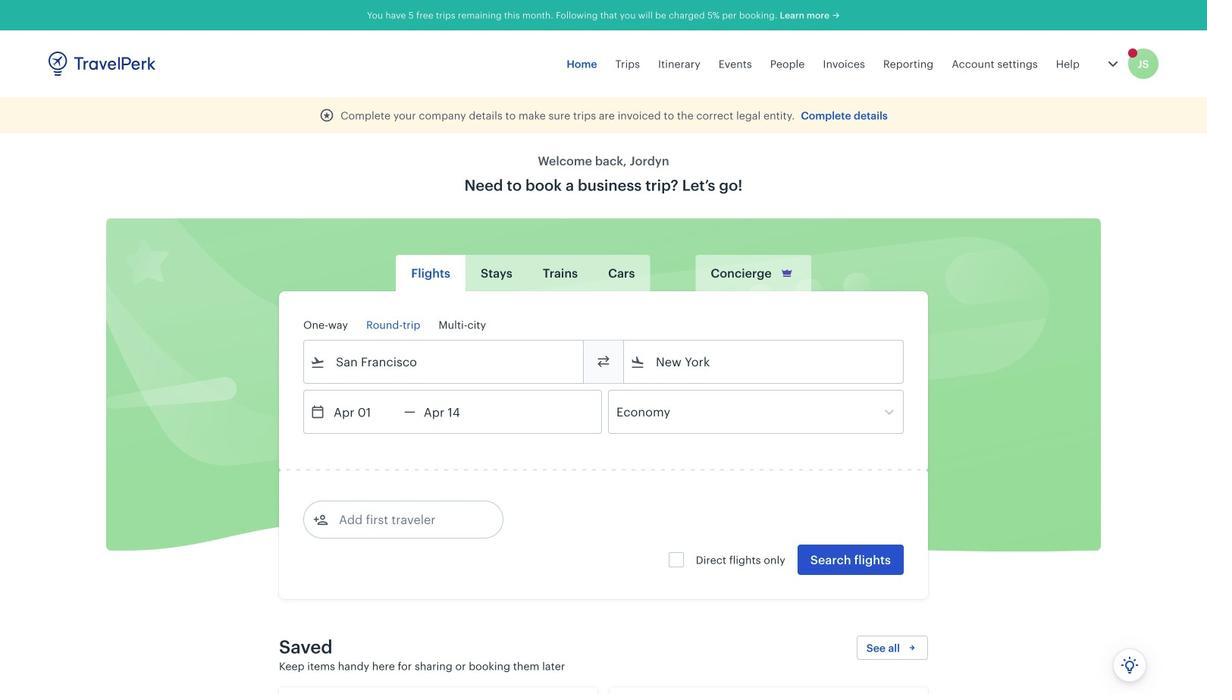 Task type: vqa. For each thing, say whether or not it's contained in the screenshot.
the "to" search field on the bottom right of the page
yes



Task type: describe. For each thing, give the bounding box(es) containing it.
From search field
[[325, 350, 564, 374]]

Add first traveler search field
[[328, 508, 486, 532]]



Task type: locate. For each thing, give the bounding box(es) containing it.
Depart text field
[[325, 391, 404, 433]]

Return text field
[[416, 391, 494, 433]]

To search field
[[646, 350, 884, 374]]



